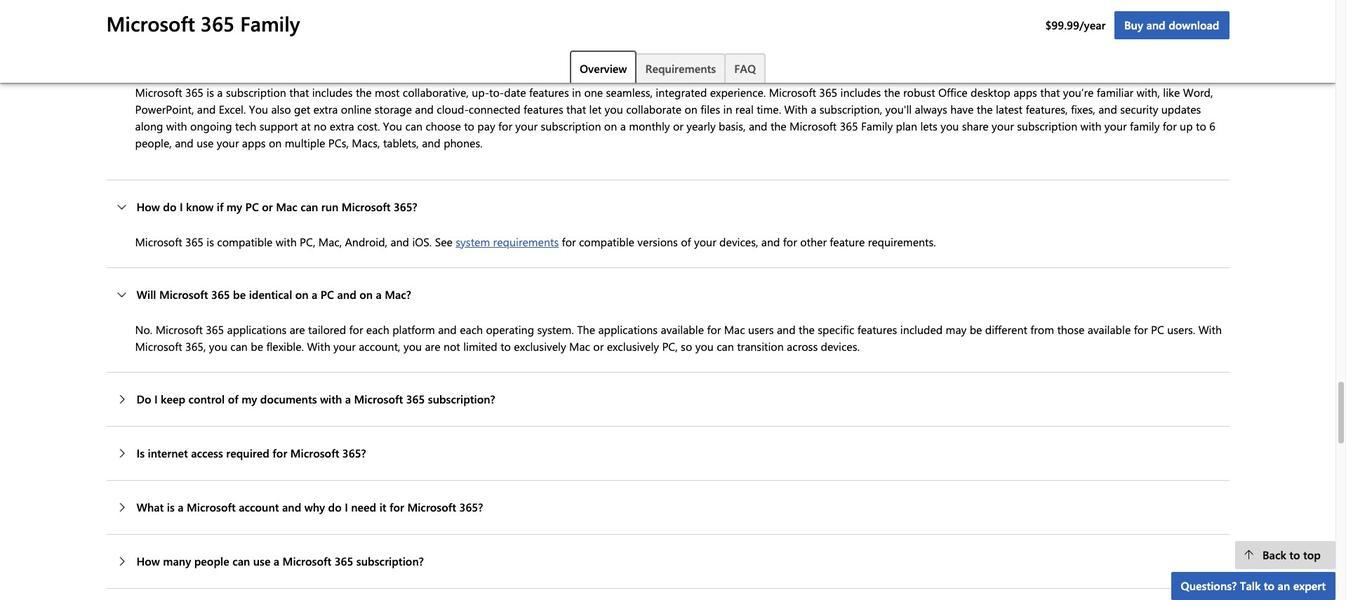Task type: locate. For each thing, give the bounding box(es) containing it.
0 horizontal spatial compatible
[[217, 235, 273, 249]]

1 vertical spatial how
[[137, 554, 160, 569]]

0 horizontal spatial you
[[249, 102, 268, 117]]

word,
[[1184, 85, 1214, 100]]

how left know
[[137, 200, 160, 214]]

however,
[[1041, 12, 1088, 27]]

0 horizontal spatial up-
[[472, 85, 490, 100]]

ongoing
[[190, 119, 232, 134]]

365 right 2021 on the top of page
[[201, 10, 235, 37]]

365 inside no. microsoft 365 applications are tailored for each platform and each operating system. the applications available for mac users and the specific features included may be different from those available for pc users. with microsoft 365, you can be flexible. with your account, you are not limited to exclusively mac or exclusively pc, so you can transition across devices.
[[206, 323, 224, 337]]

get up the full
[[585, 12, 601, 27]]

0 horizontal spatial exclusively
[[514, 339, 567, 354]]

which down 2021 on the top of page
[[178, 29, 207, 44]]

applications right the
[[599, 323, 658, 337]]

pcs,
[[329, 136, 349, 150]]

one left computer.
[[681, 12, 699, 27]]

if down one-
[[245, 29, 252, 44]]

along
[[135, 119, 163, 134]]

to-
[[490, 85, 504, 100]]

is for sold
[[195, 12, 202, 27]]

2 time from the left
[[781, 12, 803, 27]]

1 vertical spatial my
[[242, 392, 257, 407]]

microsoft down what is a microsoft account and why do i need it for microsoft 365?
[[283, 554, 332, 569]]

overview link
[[570, 51, 637, 84]]

flexible.
[[266, 339, 304, 354]]

2 horizontal spatial 365?
[[460, 500, 483, 515]]

family
[[240, 10, 300, 37], [862, 119, 893, 134]]

see
[[435, 235, 453, 249]]

family down subscription,
[[862, 119, 893, 134]]

documents
[[260, 392, 317, 407]]

1 horizontal spatial have
[[951, 102, 974, 117]]

you'll down robust
[[886, 102, 912, 117]]

exclusively down system.
[[514, 339, 567, 354]]

not
[[444, 339, 461, 354]]

experience.
[[711, 85, 766, 100]]

pcs
[[967, 12, 985, 27]]

have
[[517, 29, 541, 44], [951, 102, 974, 117]]

1 horizontal spatial do
[[328, 500, 342, 515]]

system.
[[538, 323, 574, 337]]

or left run
[[262, 200, 273, 214]]

1 vertical spatial family
[[862, 119, 893, 134]]

1 horizontal spatial of
[[681, 235, 691, 249]]

up- inside 'office 2021 is sold as a one-time purchase, which means you pay a single, up-front cost to get office apps for one computer. one-time purchases are available for both pcs and macs. however, there are no upgrade options, which means if you plan to upgrade to the next major release, you'll have to buy it at full price.'
[[503, 12, 521, 27]]

365 down know
[[185, 235, 204, 249]]

if inside dropdown button
[[217, 200, 224, 214]]

that up features,
[[1041, 85, 1061, 100]]

with inside dropdown button
[[320, 392, 342, 407]]

have inside microsoft 365 is a subscription that includes the most collaborative, up-to-date features in one seamless, integrated experience. microsoft 365 includes the robust office desktop apps that you're familiar with, like word, powerpoint, and excel. you also get extra online storage and cloud-connected features that let you collaborate on files in real time. with a subscription, you'll always have the latest features, fixes, and security updates along with ongoing tech support at no extra cost. you can choose to pay for your subscription on a monthly or yearly basis, and the microsoft 365 family plan lets you share your subscription with your family for up to 6 people, and use your apps on multiple pcs, macs, tablets, and phones.
[[951, 102, 974, 117]]

desktop
[[971, 85, 1011, 100]]

i inside what is a microsoft account and why do i need it for microsoft 365? dropdown button
[[345, 500, 348, 515]]

you right so
[[696, 339, 714, 354]]

most
[[375, 85, 400, 100]]

0 vertical spatial it
[[579, 29, 585, 44]]

365 up subscription,
[[820, 85, 838, 100]]

1 horizontal spatial if
[[245, 29, 252, 44]]

1 vertical spatial pay
[[478, 119, 496, 134]]

questions? talk to an expert
[[1182, 579, 1327, 593]]

1 horizontal spatial time
[[781, 12, 803, 27]]

features right date
[[529, 85, 569, 100]]

2 applications from the left
[[599, 323, 658, 337]]

use down "ongoing"
[[197, 136, 214, 150]]

0 horizontal spatial includes
[[312, 85, 353, 100]]

i inside do i keep control of my documents with a microsoft 365 subscription? dropdown button
[[154, 392, 158, 407]]

cloud-
[[437, 102, 469, 117]]

$99.99/year
[[1046, 18, 1106, 32]]

0 horizontal spatial i
[[154, 392, 158, 407]]

1 how from the top
[[137, 200, 160, 214]]

mac?
[[385, 287, 412, 302]]

expert
[[1294, 579, 1327, 593]]

subscription? inside do i keep control of my documents with a microsoft 365 subscription? dropdown button
[[428, 392, 496, 407]]

2 vertical spatial apps
[[242, 136, 266, 150]]

each up account,
[[366, 323, 390, 337]]

be left flexible.
[[251, 339, 263, 354]]

users.
[[1168, 323, 1196, 337]]

do left know
[[163, 200, 177, 214]]

1 vertical spatial use
[[253, 554, 271, 569]]

2 compatible from the left
[[579, 235, 635, 249]]

platform
[[393, 323, 435, 337]]

plan inside 'office 2021 is sold as a one-time purchase, which means you pay a single, up-front cost to get office apps for one computer. one-time purchases are available for both pcs and macs. however, there are no upgrade options, which means if you plan to upgrade to the next major release, you'll have to buy it at full price.'
[[276, 29, 298, 44]]

can up tablets,
[[406, 119, 423, 134]]

full
[[601, 29, 616, 44]]

1 compatible from the left
[[217, 235, 273, 249]]

0 vertical spatial subscription?
[[428, 392, 496, 407]]

1 vertical spatial upgrade
[[314, 29, 356, 44]]

2 vertical spatial with
[[307, 339, 331, 354]]

1 horizontal spatial each
[[460, 323, 483, 337]]

1 vertical spatial i
[[154, 392, 158, 407]]

with right 'users.'
[[1199, 323, 1223, 337]]

features
[[529, 85, 569, 100], [524, 102, 564, 117], [858, 323, 898, 337]]

with down tailored
[[307, 339, 331, 354]]

to down operating
[[501, 339, 511, 354]]

0 horizontal spatial do
[[163, 200, 177, 214]]

1 vertical spatial it
[[380, 500, 387, 515]]

how do i know if my pc or mac can run microsoft 365? button
[[106, 181, 1230, 234]]

pay
[[439, 12, 457, 27], [478, 119, 496, 134]]

1 horizontal spatial means
[[382, 12, 415, 27]]

at inside microsoft 365 is a subscription that includes the most collaborative, up-to-date features in one seamless, integrated experience. microsoft 365 includes the robust office desktop apps that you're familiar with, like word, powerpoint, and excel. you also get extra online storage and cloud-connected features that let you collaborate on files in real time. with a subscription, you'll always have the latest features, fixes, and security updates along with ongoing tech support at no extra cost. you can choose to pay for your subscription on a monthly or yearly basis, and the microsoft 365 family plan lets you share your subscription with your family for up to 6 people, and use your apps on multiple pcs, macs, tablets, and phones.
[[301, 119, 311, 134]]

buy and download
[[1125, 18, 1220, 32]]

to left top
[[1290, 548, 1301, 563]]

1 horizontal spatial pc,
[[663, 339, 678, 354]]

each up limited
[[460, 323, 483, 337]]

and
[[988, 12, 1007, 27], [1147, 18, 1166, 32], [197, 102, 216, 117], [415, 102, 434, 117], [1099, 102, 1118, 117], [749, 119, 768, 134], [175, 136, 194, 150], [422, 136, 441, 150], [391, 235, 409, 249], [762, 235, 781, 249], [337, 287, 357, 302], [438, 323, 457, 337], [777, 323, 796, 337], [282, 500, 301, 515]]

that left let
[[567, 102, 587, 117]]

both
[[941, 12, 964, 27]]

at inside 'office 2021 is sold as a one-time purchase, which means you pay a single, up-front cost to get office apps for one computer. one-time purchases are available for both pcs and macs. however, there are no upgrade options, which means if you plan to upgrade to the next major release, you'll have to buy it at full price.'
[[588, 29, 598, 44]]

if
[[245, 29, 252, 44], [217, 200, 224, 214]]

is for a
[[207, 85, 214, 100]]

to left next
[[359, 29, 369, 44]]

1 horizontal spatial applications
[[599, 323, 658, 337]]

it inside what is a microsoft account and why do i need it for microsoft 365? dropdown button
[[380, 500, 387, 515]]

available up so
[[661, 323, 704, 337]]

0 vertical spatial i
[[180, 200, 183, 214]]

your down tailored
[[334, 339, 356, 354]]

are right there at the top
[[1120, 12, 1135, 27]]

is inside microsoft 365 is a subscription that includes the most collaborative, up-to-date features in one seamless, integrated experience. microsoft 365 includes the robust office desktop apps that you're familiar with, like word, powerpoint, and excel. you also get extra online storage and cloud-connected features that let you collaborate on files in real time. with a subscription, you'll always have the latest features, fixes, and security updates along with ongoing tech support at no extra cost. you can choose to pay for your subscription on a monthly or yearly basis, and the microsoft 365 family plan lets you share your subscription with your family for up to 6 people, and use your apps on multiple pcs, macs, tablets, and phones.
[[207, 85, 214, 100]]

pc left 'users.'
[[1152, 323, 1165, 337]]

microsoft up why
[[291, 446, 340, 461]]

real
[[736, 102, 754, 117]]

means down as
[[210, 29, 242, 44]]

can inside microsoft 365 is a subscription that includes the most collaborative, up-to-date features in one seamless, integrated experience. microsoft 365 includes the robust office desktop apps that you're familiar with, like word, powerpoint, and excel. you also get extra online storage and cloud-connected features that let you collaborate on files in real time. with a subscription, you'll always have the latest features, fixes, and security updates along with ongoing tech support at no extra cost. you can choose to pay for your subscription on a monthly or yearly basis, and the microsoft 365 family plan lets you share your subscription with your family for up to 6 people, and use your apps on multiple pcs, macs, tablets, and phones.
[[406, 119, 423, 134]]

android,
[[345, 235, 388, 249]]

how for how many people can use a microsoft 365 subscription?
[[137, 554, 160, 569]]

of inside dropdown button
[[228, 392, 239, 407]]

which right purchase,
[[350, 12, 379, 27]]

phones.
[[444, 136, 483, 150]]

ios.
[[413, 235, 432, 249]]

from
[[1031, 323, 1055, 337]]

available left the both
[[877, 12, 921, 27]]

do right why
[[328, 500, 342, 515]]

0 vertical spatial you'll
[[488, 29, 514, 44]]

it
[[579, 29, 585, 44], [380, 500, 387, 515]]

with inside microsoft 365 is a subscription that includes the most collaborative, up-to-date features in one seamless, integrated experience. microsoft 365 includes the robust office desktop apps that you're familiar with, like word, powerpoint, and excel. you also get extra online storage and cloud-connected features that let you collaborate on files in real time. with a subscription, you'll always have the latest features, fixes, and security updates along with ongoing tech support at no extra cost. you can choose to pay for your subscription on a monthly or yearly basis, and the microsoft 365 family plan lets you share your subscription with your family for up to 6 people, and use your apps on multiple pcs, macs, tablets, and phones.
[[785, 102, 808, 117]]

2 horizontal spatial apps
[[1014, 85, 1038, 100]]

you up "tech"
[[249, 102, 268, 117]]

office up always
[[939, 85, 968, 100]]

which
[[350, 12, 379, 27], [178, 29, 207, 44]]

0 vertical spatial of
[[681, 235, 691, 249]]

1 vertical spatial up-
[[472, 85, 490, 100]]

family inside microsoft 365 is a subscription that includes the most collaborative, up-to-date features in one seamless, integrated experience. microsoft 365 includes the robust office desktop apps that you're familiar with, like word, powerpoint, and excel. you also get extra online storage and cloud-connected features that let you collaborate on files in real time. with a subscription, you'll always have the latest features, fixes, and security updates along with ongoing tech support at no extra cost. you can choose to pay for your subscription on a monthly or yearly basis, and the microsoft 365 family plan lets you share your subscription with your family for up to 6 people, and use your apps on multiple pcs, macs, tablets, and phones.
[[862, 119, 893, 134]]

1 vertical spatial be
[[970, 323, 983, 337]]

1 horizontal spatial i
[[180, 200, 183, 214]]

0 horizontal spatial have
[[517, 29, 541, 44]]

microsoft up powerpoint,
[[135, 85, 182, 100]]

1 horizontal spatial no
[[1138, 12, 1151, 27]]

1 horizontal spatial with
[[785, 102, 808, 117]]

share
[[963, 119, 989, 134]]

microsoft right will
[[159, 287, 208, 302]]

0 vertical spatial how
[[137, 200, 160, 214]]

or inside dropdown button
[[262, 200, 273, 214]]

0 horizontal spatial at
[[301, 119, 311, 134]]

i
[[180, 200, 183, 214], [154, 392, 158, 407], [345, 500, 348, 515]]

0 horizontal spatial family
[[240, 10, 300, 37]]

on
[[685, 102, 698, 117], [605, 119, 618, 134], [269, 136, 282, 150], [295, 287, 309, 302], [360, 287, 373, 302]]

or inside no. microsoft 365 applications are tailored for each platform and each operating system. the applications available for mac users and the specific features included may be different from those available for pc users. with microsoft 365, you can be flexible. with your account, you are not limited to exclusively mac or exclusively pc, so you can transition across devices.
[[594, 339, 604, 354]]

time left purchases
[[781, 12, 803, 27]]

and right buy
[[1147, 18, 1166, 32]]

0 horizontal spatial pay
[[439, 12, 457, 27]]

1 exclusively from the left
[[514, 339, 567, 354]]

compatible down how do i know if my pc or mac can run microsoft 365?
[[217, 235, 273, 249]]

0 horizontal spatial be
[[233, 287, 246, 302]]

purchase,
[[300, 12, 347, 27]]

office up options,
[[135, 12, 164, 27]]

2 how from the top
[[137, 554, 160, 569]]

no
[[1138, 12, 1151, 27], [314, 119, 327, 134]]

0 vertical spatial pay
[[439, 12, 457, 27]]

2 vertical spatial i
[[345, 500, 348, 515]]

limited
[[464, 339, 498, 354]]

need
[[351, 500, 377, 515]]

use right people
[[253, 554, 271, 569]]

no right there at the top
[[1138, 12, 1151, 27]]

if inside 'office 2021 is sold as a one-time purchase, which means you pay a single, up-front cost to get office apps for one computer. one-time purchases are available for both pcs and macs. however, there are no upgrade options, which means if you plan to upgrade to the next major release, you'll have to buy it at full price.'
[[245, 29, 252, 44]]

microsoft left sold on the top
[[106, 10, 195, 37]]

1 horizontal spatial be
[[251, 339, 263, 354]]

0 vertical spatial do
[[163, 200, 177, 214]]

0 horizontal spatial pc
[[245, 200, 259, 214]]

apps
[[637, 12, 660, 27], [1014, 85, 1038, 100], [242, 136, 266, 150]]

pc inside will microsoft 365 be identical on a pc and on a mac? dropdown button
[[321, 287, 334, 302]]

exclusively
[[514, 339, 567, 354], [607, 339, 659, 354]]

0 horizontal spatial of
[[228, 392, 239, 407]]

subscription?
[[428, 392, 496, 407], [357, 554, 424, 569]]

1 vertical spatial or
[[262, 200, 273, 214]]

pc inside how do i know if my pc or mac can run microsoft 365? dropdown button
[[245, 200, 259, 214]]

across
[[787, 339, 818, 354]]

mac,
[[319, 235, 342, 249]]

1 horizontal spatial mac
[[570, 339, 591, 354]]

is internet access required for microsoft 365?
[[137, 446, 366, 461]]

online
[[341, 102, 372, 117]]

apps down "tech"
[[242, 136, 266, 150]]

keep
[[161, 392, 185, 407]]

to inside 'questions? talk to an expert' dropdown button
[[1265, 579, 1275, 593]]

apps up price.
[[637, 12, 660, 27]]

extra
[[314, 102, 338, 117], [330, 119, 354, 134]]

to
[[571, 12, 582, 27], [301, 29, 311, 44], [359, 29, 369, 44], [544, 29, 554, 44], [464, 119, 475, 134], [1197, 119, 1207, 134], [501, 339, 511, 354], [1290, 548, 1301, 563], [1265, 579, 1275, 593]]

subscription? down 'need'
[[357, 554, 424, 569]]

0 vertical spatial pc
[[245, 200, 259, 214]]

purchases
[[806, 12, 856, 27]]

1 horizontal spatial or
[[594, 339, 604, 354]]

0 vertical spatial no
[[1138, 12, 1151, 27]]

available inside 'office 2021 is sold as a one-time purchase, which means you pay a single, up-front cost to get office apps for one computer. one-time purchases are available for both pcs and macs. however, there are no upgrade options, which means if you plan to upgrade to the next major release, you'll have to buy it at full price.'
[[877, 12, 921, 27]]

1 horizontal spatial use
[[253, 554, 271, 569]]

can inside how do i know if my pc or mac can run microsoft 365? dropdown button
[[301, 200, 318, 214]]

1 horizontal spatial subscription
[[541, 119, 601, 134]]

1 horizontal spatial get
[[585, 12, 601, 27]]

1 horizontal spatial plan
[[896, 119, 918, 134]]

with
[[785, 102, 808, 117], [1199, 323, 1223, 337], [307, 339, 331, 354]]

0 horizontal spatial 365?
[[343, 446, 366, 461]]

1 horizontal spatial at
[[588, 29, 598, 44]]

up- up connected
[[472, 85, 490, 100]]

no up "multiple"
[[314, 119, 327, 134]]

support
[[260, 119, 298, 134]]

extra left online
[[314, 102, 338, 117]]

1 vertical spatial pc,
[[663, 339, 678, 354]]

subscription? down not
[[428, 392, 496, 407]]

and down familiar
[[1099, 102, 1118, 117]]

a right 'documents'
[[345, 392, 351, 407]]

family right as
[[240, 10, 300, 37]]

how for how do i know if my pc or mac can run microsoft 365?
[[137, 200, 160, 214]]

use inside microsoft 365 is a subscription that includes the most collaborative, up-to-date features in one seamless, integrated experience. microsoft 365 includes the robust office desktop apps that you're familiar with, like word, powerpoint, and excel. you also get extra online storage and cloud-connected features that let you collaborate on files in real time. with a subscription, you'll always have the latest features, fixes, and security updates along with ongoing tech support at no extra cost. you can choose to pay for your subscription on a monthly or yearly basis, and the microsoft 365 family plan lets you share your subscription with your family for up to 6 people, and use your apps on multiple pcs, macs, tablets, and phones.
[[197, 136, 214, 150]]

do
[[137, 392, 151, 407]]

tailored
[[308, 323, 346, 337]]

back to top
[[1263, 548, 1322, 563]]

or left yearly
[[673, 119, 684, 134]]

0 vertical spatial features
[[529, 85, 569, 100]]

to inside no. microsoft 365 applications are tailored for each platform and each operating system. the applications available for mac users and the specific features included may be different from those available for pc users. with microsoft 365, you can be flexible. with your account, you are not limited to exclusively mac or exclusively pc, so you can transition across devices.
[[501, 339, 511, 354]]

i right do
[[154, 392, 158, 407]]

up- right single,
[[503, 12, 521, 27]]

1 horizontal spatial you
[[383, 119, 402, 134]]

mac left run
[[276, 200, 298, 214]]

office inside microsoft 365 is a subscription that includes the most collaborative, up-to-date features in one seamless, integrated experience. microsoft 365 includes the robust office desktop apps that you're familiar with, like word, powerpoint, and excel. you also get extra online storage and cloud-connected features that let you collaborate on files in real time. with a subscription, you'll always have the latest features, fixes, and security updates along with ongoing tech support at no extra cost. you can choose to pay for your subscription on a monthly or yearly basis, and the microsoft 365 family plan lets you share your subscription with your family for up to 6 people, and use your apps on multiple pcs, macs, tablets, and phones.
[[939, 85, 968, 100]]

subscription,
[[820, 102, 883, 117]]

my left 'documents'
[[242, 392, 257, 407]]

365 up powerpoint,
[[185, 85, 204, 100]]

be inside dropdown button
[[233, 287, 246, 302]]

1 each from the left
[[366, 323, 390, 337]]

0 vertical spatial my
[[227, 200, 242, 214]]

0 horizontal spatial office
[[135, 12, 164, 27]]

what
[[137, 500, 164, 515]]

1 horizontal spatial which
[[350, 12, 379, 27]]

for
[[663, 12, 677, 27], [924, 12, 938, 27], [499, 119, 513, 134], [1164, 119, 1178, 134], [562, 235, 576, 249], [784, 235, 798, 249], [349, 323, 363, 337], [707, 323, 721, 337], [1135, 323, 1149, 337], [273, 446, 287, 461], [390, 500, 405, 515]]

features inside no. microsoft 365 applications are tailored for each platform and each operating system. the applications available for mac users and the specific features included may be different from those available for pc users. with microsoft 365, you can be flexible. with your account, you are not limited to exclusively mac or exclusively pc, so you can transition across devices.
[[858, 323, 898, 337]]

1 vertical spatial extra
[[330, 119, 354, 134]]

the left next
[[372, 29, 388, 44]]

1 horizontal spatial apps
[[637, 12, 660, 27]]

will microsoft 365 be identical on a pc and on a mac? button
[[106, 268, 1230, 322]]

0 horizontal spatial mac
[[276, 200, 298, 214]]

the
[[372, 29, 388, 44], [356, 85, 372, 100], [885, 85, 901, 100], [977, 102, 993, 117], [771, 119, 787, 134], [799, 323, 815, 337]]

is inside 'office 2021 is sold as a one-time purchase, which means you pay a single, up-front cost to get office apps for one computer. one-time purchases are available for both pcs and macs. however, there are no upgrade options, which means if you plan to upgrade to the next major release, you'll have to buy it at full price.'
[[195, 12, 202, 27]]

a left subscription,
[[811, 102, 817, 117]]

2 horizontal spatial pc
[[1152, 323, 1165, 337]]

updates
[[1162, 102, 1202, 117]]

my for if
[[227, 200, 242, 214]]

there
[[1091, 12, 1116, 27]]

buy
[[1125, 18, 1144, 32]]

i left 'need'
[[345, 500, 348, 515]]

top
[[1304, 548, 1322, 563]]

0 horizontal spatial subscription
[[226, 85, 286, 100]]

for inside is internet access required for microsoft 365? dropdown button
[[273, 446, 287, 461]]

1 horizontal spatial 365?
[[394, 200, 418, 214]]

0 horizontal spatial or
[[262, 200, 273, 214]]

is left sold on the top
[[195, 12, 202, 27]]

is up "ongoing"
[[207, 85, 214, 100]]

0 vertical spatial apps
[[637, 12, 660, 27]]

monthly
[[629, 119, 670, 134]]

multiple
[[285, 136, 325, 150]]

i left know
[[180, 200, 183, 214]]

1 horizontal spatial it
[[579, 29, 585, 44]]

is down know
[[207, 235, 214, 249]]

have up share
[[951, 102, 974, 117]]

is for compatible
[[207, 235, 214, 249]]

1 vertical spatial mac
[[725, 323, 746, 337]]

1 horizontal spatial family
[[862, 119, 893, 134]]

0 horizontal spatial applications
[[227, 323, 287, 337]]

0 vertical spatial at
[[588, 29, 598, 44]]

my for of
[[242, 392, 257, 407]]

to inside back to top link
[[1290, 548, 1301, 563]]

1 vertical spatial at
[[301, 119, 311, 134]]

1 horizontal spatial subscription?
[[428, 392, 496, 407]]

0 horizontal spatial pc,
[[300, 235, 316, 249]]

sold
[[205, 12, 226, 27]]

always
[[915, 102, 948, 117]]

0 vertical spatial have
[[517, 29, 541, 44]]

2 horizontal spatial available
[[1088, 323, 1132, 337]]



Task type: describe. For each thing, give the bounding box(es) containing it.
and left ios. at the left of the page
[[391, 235, 409, 249]]

with down how do i know if my pc or mac can run microsoft 365?
[[276, 235, 297, 249]]

account
[[239, 500, 279, 515]]

requirements.
[[868, 235, 937, 249]]

no. microsoft 365 applications are tailored for each platform and each operating system. the applications available for mac users and the specific features included may be different from those available for pc users. with microsoft 365, you can be flexible. with your account, you are not limited to exclusively mac or exclusively pc, so you can transition across devices.
[[135, 323, 1223, 354]]

you right 365,
[[209, 339, 228, 354]]

microsoft 365 is a subscription that includes the most collaborative, up-to-date features in one seamless, integrated experience. microsoft 365 includes the robust office desktop apps that you're familiar with, like word, powerpoint, and excel. you also get extra online storage and cloud-connected features that let you collaborate on files in real time. with a subscription, you'll always have the latest features, fixes, and security updates along with ongoing tech support at no extra cost. you can choose to pay for your subscription on a monthly or yearly basis, and the microsoft 365 family plan lets you share your subscription with your family for up to 6 people, and use your apps on multiple pcs, macs, tablets, and phones.
[[135, 85, 1216, 150]]

1 vertical spatial do
[[328, 500, 342, 515]]

for right 'requirements'
[[562, 235, 576, 249]]

you right lets
[[941, 119, 960, 134]]

macs,
[[352, 136, 380, 150]]

familiar
[[1098, 85, 1134, 100]]

to down purchase,
[[301, 29, 311, 44]]

on left files
[[685, 102, 698, 117]]

6
[[1210, 119, 1216, 134]]

and down collaborative,
[[415, 102, 434, 117]]

the up online
[[356, 85, 372, 100]]

1 vertical spatial 365?
[[343, 446, 366, 461]]

the down "time."
[[771, 119, 787, 134]]

the inside no. microsoft 365 applications are tailored for each platform and each operating system. the applications available for mac users and the specific features included may be different from those available for pc users. with microsoft 365, you can be flexible. with your account, you are not limited to exclusively mac or exclusively pc, so you can transition across devices.
[[799, 323, 815, 337]]

0 horizontal spatial apps
[[242, 136, 266, 150]]

can left transition
[[717, 339, 734, 354]]

1 includes from the left
[[312, 85, 353, 100]]

for left up
[[1164, 119, 1178, 134]]

apps inside 'office 2021 is sold as a one-time purchase, which means you pay a single, up-front cost to get office apps for one computer. one-time purchases are available for both pcs and macs. however, there are no upgrade options, which means if you plan to upgrade to the next major release, you'll have to buy it at full price.'
[[637, 12, 660, 27]]

files
[[701, 102, 721, 117]]

and down "time."
[[749, 119, 768, 134]]

1 vertical spatial in
[[724, 102, 733, 117]]

time.
[[757, 102, 782, 117]]

is internet access required for microsoft 365? button
[[106, 427, 1230, 481]]

latest
[[997, 102, 1023, 117]]

0 horizontal spatial with
[[307, 339, 331, 354]]

robust
[[904, 85, 936, 100]]

people,
[[135, 136, 172, 150]]

a down account
[[274, 554, 280, 569]]

macs.
[[1010, 12, 1038, 27]]

2 vertical spatial mac
[[570, 339, 591, 354]]

a up excel.
[[217, 85, 223, 100]]

buy
[[557, 29, 576, 44]]

the
[[577, 323, 596, 337]]

get inside 'office 2021 is sold as a one-time purchase, which means you pay a single, up-front cost to get office apps for one computer. one-time purchases are available for both pcs and macs. however, there are no upgrade options, which means if you plan to upgrade to the next major release, you'll have to buy it at full price.'
[[585, 12, 601, 27]]

and right people, in the left of the page
[[175, 136, 194, 150]]

account,
[[359, 339, 401, 354]]

one inside 'office 2021 is sold as a one-time purchase, which means you pay a single, up-front cost to get office apps for one computer. one-time purchases are available for both pcs and macs. however, there are no upgrade options, which means if you plan to upgrade to the next major release, you'll have to buy it at full price.'
[[681, 12, 699, 27]]

is
[[137, 446, 145, 461]]

basis,
[[719, 119, 746, 134]]

2 each from the left
[[460, 323, 483, 337]]

access
[[191, 446, 223, 461]]

and up not
[[438, 323, 457, 337]]

pc, inside no. microsoft 365 applications are tailored for each platform and each operating system. the applications available for mac users and the specific features included may be different from those available for pc users. with microsoft 365, you can be flexible. with your account, you are not limited to exclusively mac or exclusively pc, so you can transition across devices.
[[663, 339, 678, 354]]

2 horizontal spatial be
[[970, 323, 983, 337]]

are right purchases
[[859, 12, 874, 27]]

microsoft down subscription,
[[790, 119, 837, 134]]

people
[[194, 554, 229, 569]]

365,
[[185, 339, 206, 354]]

users
[[749, 323, 774, 337]]

computer.
[[702, 12, 753, 27]]

a up release,
[[460, 12, 466, 27]]

mac inside dropdown button
[[276, 200, 298, 214]]

major
[[416, 29, 444, 44]]

1 vertical spatial features
[[524, 102, 564, 117]]

and up "ongoing"
[[197, 102, 216, 117]]

plan inside microsoft 365 is a subscription that includes the most collaborative, up-to-date features in one seamless, integrated experience. microsoft 365 includes the robust office desktop apps that you're familiar with, like word, powerpoint, and excel. you also get extra online storage and cloud-connected features that let you collaborate on files in real time. with a subscription, you'll always have the latest features, fixes, and security updates along with ongoing tech support at no extra cost. you can choose to pay for your subscription on a monthly or yearly basis, and the microsoft 365 family plan lets you share your subscription with your family for up to 6 people, and use your apps on multiple pcs, macs, tablets, and phones.
[[896, 119, 918, 134]]

365 left identical
[[211, 287, 230, 302]]

have inside 'office 2021 is sold as a one-time purchase, which means you pay a single, up-front cost to get office apps for one computer. one-time purchases are available for both pcs and macs. however, there are no upgrade options, which means if you plan to upgrade to the next major release, you'll have to buy it at full price.'
[[517, 29, 541, 44]]

know
[[186, 200, 214, 214]]

to up phones.
[[464, 119, 475, 134]]

microsoft inside is internet access required for microsoft 365? dropdown button
[[291, 446, 340, 461]]

microsoft up will
[[135, 235, 182, 249]]

back to top link
[[1236, 541, 1336, 570]]

microsoft down no.
[[135, 339, 182, 354]]

2021
[[168, 12, 192, 27]]

microsoft inside will microsoft 365 be identical on a pc and on a mac? dropdown button
[[159, 287, 208, 302]]

what is a microsoft account and why do i need it for microsoft 365?
[[137, 500, 483, 515]]

microsoft 365 is compatible with pc, mac, android, and ios. see system requirements for compatible versions of your devices, and for other feature requirements.
[[135, 235, 937, 249]]

and inside button
[[1147, 18, 1166, 32]]

buy and download button
[[1115, 11, 1230, 39]]

you'll inside microsoft 365 is a subscription that includes the most collaborative, up-to-date features in one seamless, integrated experience. microsoft 365 includes the robust office desktop apps that you're familiar with, like word, powerpoint, and excel. you also get extra online storage and cloud-connected features that let you collaborate on files in real time. with a subscription, you'll always have the latest features, fixes, and security updates along with ongoing tech support at no extra cost. you can choose to pay for your subscription on a monthly or yearly basis, and the microsoft 365 family plan lets you share your subscription with your family for up to 6 people, and use your apps on multiple pcs, macs, tablets, and phones.
[[886, 102, 912, 117]]

run
[[322, 200, 339, 214]]

for up account,
[[349, 323, 363, 337]]

you up major
[[418, 12, 436, 27]]

system
[[456, 235, 490, 249]]

no inside 'office 2021 is sold as a one-time purchase, which means you pay a single, up-front cost to get office apps for one computer. one-time purchases are available for both pcs and macs. however, there are no upgrade options, which means if you plan to upgrade to the next major release, you'll have to buy it at full price.'
[[1138, 12, 1151, 27]]

also
[[271, 102, 291, 117]]

available for apps
[[877, 12, 921, 27]]

identical
[[249, 287, 292, 302]]

with down powerpoint,
[[166, 119, 187, 134]]

1 vertical spatial which
[[178, 29, 207, 44]]

a up tailored
[[312, 287, 318, 302]]

subscription? inside the how many people can use a microsoft 365 subscription? dropdown button
[[357, 554, 424, 569]]

why
[[305, 500, 325, 515]]

internet
[[148, 446, 188, 461]]

back
[[1263, 548, 1287, 563]]

0 vertical spatial means
[[382, 12, 415, 27]]

so
[[681, 339, 693, 354]]

office 2021 is sold as a one-time purchase, which means you pay a single, up-front cost to get office apps for one computer. one-time purchases are available for both pcs and macs. however, there are no upgrade options, which means if you plan to upgrade to the next major release, you'll have to buy it at full price.
[[135, 12, 1196, 44]]

for up learn more about microsoft 365 family. tab list
[[663, 12, 677, 27]]

for left other
[[784, 235, 798, 249]]

devices.
[[821, 339, 860, 354]]

1 vertical spatial you
[[383, 119, 402, 134]]

microsoft inside do i keep control of my documents with a microsoft 365 subscription? dropdown button
[[354, 392, 403, 407]]

microsoft left account
[[187, 500, 236, 515]]

next
[[392, 29, 413, 44]]

365 down subscription,
[[840, 119, 859, 134]]

yearly
[[687, 119, 716, 134]]

required
[[226, 446, 270, 461]]

it inside 'office 2021 is sold as a one-time purchase, which means you pay a single, up-front cost to get office apps for one computer. one-time purchases are available for both pcs and macs. however, there are no upgrade options, which means if you plan to upgrade to the next major release, you'll have to buy it at full price.'
[[579, 29, 585, 44]]

pay inside 'office 2021 is sold as a one-time purchase, which means you pay a single, up-front cost to get office apps for one computer. one-time purchases are available for both pcs and macs. however, there are no upgrade options, which means if you plan to upgrade to the next major release, you'll have to buy it at full price.'
[[439, 12, 457, 27]]

up- inside microsoft 365 is a subscription that includes the most collaborative, up-to-date features in one seamless, integrated experience. microsoft 365 includes the robust office desktop apps that you're familiar with, like word, powerpoint, and excel. you also get extra online storage and cloud-connected features that let you collaborate on files in real time. with a subscription, you'll always have the latest features, fixes, and security updates along with ongoing tech support at no extra cost. you can choose to pay for your subscription on a monthly or yearly basis, and the microsoft 365 family plan lets you share your subscription with your family for up to 6 people, and use your apps on multiple pcs, macs, tablets, and phones.
[[472, 85, 490, 100]]

microsoft up 365,
[[156, 323, 203, 337]]

how do i know if my pc or mac can run microsoft 365?
[[137, 200, 418, 214]]

no inside microsoft 365 is a subscription that includes the most collaborative, up-to-date features in one seamless, integrated experience. microsoft 365 includes the robust office desktop apps that you're familiar with, like word, powerpoint, and excel. you also get extra online storage and cloud-connected features that let you collaborate on files in real time. with a subscription, you'll always have the latest features, fixes, and security updates along with ongoing tech support at no extra cost. you can choose to pay for your subscription on a monthly or yearly basis, and the microsoft 365 family plan lets you share your subscription with your family for up to 6 people, and use your apps on multiple pcs, macs, tablets, and phones.
[[314, 119, 327, 134]]

for left the both
[[924, 12, 938, 27]]

0 vertical spatial pc,
[[300, 235, 316, 249]]

1 vertical spatial apps
[[1014, 85, 1038, 100]]

fixes,
[[1072, 102, 1096, 117]]

on left mac?
[[360, 287, 373, 302]]

0 vertical spatial upgrade
[[1154, 12, 1196, 27]]

to left 'buy'
[[544, 29, 554, 44]]

your down "ongoing"
[[217, 136, 239, 150]]

like
[[1164, 85, 1181, 100]]

faq link
[[725, 53, 766, 83]]

release,
[[447, 29, 485, 44]]

a right as
[[243, 12, 248, 27]]

microsoft inside how do i know if my pc or mac can run microsoft 365? dropdown button
[[342, 200, 391, 214]]

available for specific
[[1088, 323, 1132, 337]]

0 vertical spatial in
[[572, 85, 581, 100]]

can inside the how many people can use a microsoft 365 subscription? dropdown button
[[233, 554, 250, 569]]

your down latest
[[992, 119, 1015, 134]]

you're
[[1064, 85, 1094, 100]]

included
[[901, 323, 943, 337]]

how many people can use a microsoft 365 subscription? button
[[106, 535, 1230, 589]]

on down seamless,
[[605, 119, 618, 134]]

2 horizontal spatial mac
[[725, 323, 746, 337]]

0 horizontal spatial means
[[210, 29, 242, 44]]

requirements link
[[636, 53, 726, 83]]

can right 365,
[[231, 339, 248, 354]]

cost.
[[357, 119, 380, 134]]

0 horizontal spatial that
[[290, 85, 309, 100]]

you down platform
[[404, 339, 422, 354]]

front
[[521, 12, 545, 27]]

a left mac?
[[376, 287, 382, 302]]

pay inside microsoft 365 is a subscription that includes the most collaborative, up-to-date features in one seamless, integrated experience. microsoft 365 includes the robust office desktop apps that you're familiar with, like word, powerpoint, and excel. you also get extra online storage and cloud-connected features that let you collaborate on files in real time. with a subscription, you'll always have the latest features, fixes, and security updates along with ongoing tech support at no extra cost. you can choose to pay for your subscription on a monthly or yearly basis, and the microsoft 365 family plan lets you share your subscription with your family for up to 6 people, and use your apps on multiple pcs, macs, tablets, and phones.
[[478, 119, 496, 134]]

is inside dropdown button
[[167, 500, 175, 515]]

0 vertical spatial extra
[[314, 102, 338, 117]]

you down one-
[[255, 29, 273, 44]]

let
[[590, 102, 602, 117]]

a right what
[[178, 500, 184, 515]]

may
[[946, 323, 967, 337]]

tech
[[235, 119, 257, 134]]

1 horizontal spatial that
[[567, 102, 587, 117]]

are up flexible.
[[290, 323, 305, 337]]

single,
[[469, 12, 500, 27]]

1 time from the left
[[275, 12, 297, 27]]

an
[[1279, 579, 1291, 593]]

will microsoft 365 be identical on a pc and on a mac?
[[137, 287, 412, 302]]

1 applications from the left
[[227, 323, 287, 337]]

and up tailored
[[337, 287, 357, 302]]

excel.
[[219, 102, 246, 117]]

i inside how do i know if my pc or mac can run microsoft 365? dropdown button
[[180, 200, 183, 214]]

2 horizontal spatial with
[[1199, 323, 1223, 337]]

integrated
[[656, 85, 707, 100]]

use inside dropdown button
[[253, 554, 271, 569]]

the inside 'office 2021 is sold as a one-time purchase, which means you pay a single, up-front cost to get office apps for one computer. one-time purchases are available for both pcs and macs. however, there are no upgrade options, which means if you plan to upgrade to the next major release, you'll have to buy it at full price.'
[[372, 29, 388, 44]]

2 vertical spatial be
[[251, 339, 263, 354]]

with down fixes,
[[1081, 119, 1102, 134]]

and inside 'office 2021 is sold as a one-time purchase, which means you pay a single, up-front cost to get office apps for one computer. one-time purchases are available for both pcs and macs. however, there are no upgrade options, which means if you plan to upgrade to the next major release, you'll have to buy it at full price.'
[[988, 12, 1007, 27]]

2 horizontal spatial subscription
[[1018, 119, 1078, 134]]

many
[[163, 554, 191, 569]]

365 down platform
[[406, 392, 425, 407]]

transition
[[738, 339, 784, 354]]

and down choose
[[422, 136, 441, 150]]

for inside what is a microsoft account and why do i need it for microsoft 365? dropdown button
[[390, 500, 405, 515]]

options,
[[135, 29, 175, 44]]

microsoft inside the how many people can use a microsoft 365 subscription? dropdown button
[[283, 554, 332, 569]]

up
[[1181, 119, 1194, 134]]

on right identical
[[295, 287, 309, 302]]

the down desktop
[[977, 102, 993, 117]]

are left not
[[425, 339, 441, 354]]

and left why
[[282, 500, 301, 515]]

for left users
[[707, 323, 721, 337]]

2 exclusively from the left
[[607, 339, 659, 354]]

a left monthly
[[621, 119, 626, 134]]

one inside microsoft 365 is a subscription that includes the most collaborative, up-to-date features in one seamless, integrated experience. microsoft 365 includes the robust office desktop apps that you're familiar with, like word, powerpoint, and excel. you also get extra online storage and cloud-connected features that let you collaborate on files in real time. with a subscription, you'll always have the latest features, fixes, and security updates along with ongoing tech support at no extra cost. you can choose to pay for your subscription on a monthly or yearly basis, and the microsoft 365 family plan lets you share your subscription with your family for up to 6 people, and use your apps on multiple pcs, macs, tablets, and phones.
[[585, 85, 603, 100]]

for down connected
[[499, 119, 513, 134]]

365 down 'need'
[[335, 554, 354, 569]]

you right let
[[605, 102, 623, 117]]

microsoft up "time."
[[769, 85, 817, 100]]

2 horizontal spatial that
[[1041, 85, 1061, 100]]

system requirements link
[[456, 235, 559, 249]]

get inside microsoft 365 is a subscription that includes the most collaborative, up-to-date features in one seamless, integrated experience. microsoft 365 includes the robust office desktop apps that you're familiar with, like word, powerpoint, and excel. you also get extra online storage and cloud-connected features that let you collaborate on files in real time. with a subscription, you'll always have the latest features, fixes, and security updates along with ongoing tech support at no extra cost. you can choose to pay for your subscription on a monthly or yearly basis, and the microsoft 365 family plan lets you share your subscription with your family for up to 6 people, and use your apps on multiple pcs, macs, tablets, and phones.
[[294, 102, 311, 117]]

your down the security
[[1105, 119, 1128, 134]]

and up across
[[777, 323, 796, 337]]

1 horizontal spatial office
[[604, 12, 634, 27]]

how many people can use a microsoft 365 subscription?
[[137, 554, 424, 569]]

questions? talk to an expert button
[[1172, 572, 1336, 600]]

to left 6
[[1197, 119, 1207, 134]]

will
[[137, 287, 156, 302]]

or inside microsoft 365 is a subscription that includes the most collaborative, up-to-date features in one seamless, integrated experience. microsoft 365 includes the robust office desktop apps that you're familiar with, like word, powerpoint, and excel. you also get extra online storage and cloud-connected features that let you collaborate on files in real time. with a subscription, you'll always have the latest features, fixes, and security updates along with ongoing tech support at no extra cost. you can choose to pay for your subscription on a monthly or yearly basis, and the microsoft 365 family plan lets you share your subscription with your family for up to 6 people, and use your apps on multiple pcs, macs, tablets, and phones.
[[673, 119, 684, 134]]

learn more about microsoft 365 family. tab list
[[106, 51, 1230, 84]]

to right cost
[[571, 12, 582, 27]]

pc inside no. microsoft 365 applications are tailored for each platform and each operating system. the applications available for mac users and the specific features included may be different from those available for pc users. with microsoft 365, you can be flexible. with your account, you are not limited to exclusively mac or exclusively pc, so you can transition across devices.
[[1152, 323, 1165, 337]]

your down date
[[516, 119, 538, 134]]

price.
[[619, 29, 646, 44]]

0 horizontal spatial available
[[661, 323, 704, 337]]

your left "devices,"
[[695, 235, 717, 249]]

2 includes from the left
[[841, 85, 882, 100]]

0 vertical spatial family
[[240, 10, 300, 37]]

cost
[[548, 12, 568, 27]]

your inside no. microsoft 365 applications are tailored for each platform and each operating system. the applications available for mac users and the specific features included may be different from those available for pc users. with microsoft 365, you can be flexible. with your account, you are not limited to exclusively mac or exclusively pc, so you can transition across devices.
[[334, 339, 356, 354]]

those
[[1058, 323, 1085, 337]]

as
[[229, 12, 240, 27]]

microsoft right 'need'
[[408, 500, 457, 515]]

you'll inside 'office 2021 is sold as a one-time purchase, which means you pay a single, up-front cost to get office apps for one computer. one-time purchases are available for both pcs and macs. however, there are no upgrade options, which means if you plan to upgrade to the next major release, you'll have to buy it at full price.'
[[488, 29, 514, 44]]

and right "devices,"
[[762, 235, 781, 249]]

talk
[[1241, 579, 1262, 593]]

on down support
[[269, 136, 282, 150]]

for left 'users.'
[[1135, 323, 1149, 337]]

storage
[[375, 102, 412, 117]]

the left robust
[[885, 85, 901, 100]]



Task type: vqa. For each thing, say whether or not it's contained in the screenshot.
the bottom the You
yes



